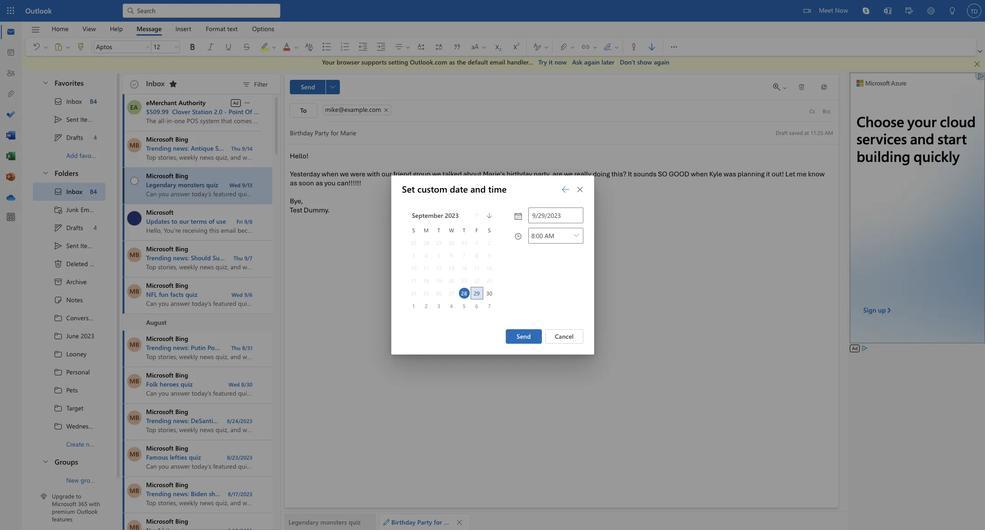 Task type: locate. For each thing, give the bounding box(es) containing it.
ad up "point"
[[233, 99, 239, 106]]

0 vertical spatial our
[[382, 169, 392, 178]]

again
[[584, 58, 600, 66], [654, 58, 670, 66]]

legendary monsters quiz inside message list list box
[[146, 180, 218, 189]]

0 horizontal spatial as
[[290, 178, 297, 187]]

1 vertical spatial sent
[[66, 241, 79, 250]]

0 vertical spatial  drafts
[[54, 133, 83, 142]]


[[383, 519, 390, 525]]

 tree item up  target
[[33, 381, 106, 399]]

microsoft for trending news: desantis disappears, vivek rises and woke… and more
[[146, 407, 174, 416]]

 left groups
[[42, 458, 49, 465]]

365
[[78, 500, 88, 508]]

2 vertical spatial items
[[90, 259, 105, 268]]

4 mb from the top
[[130, 340, 139, 348]]

2 vertical spatial 
[[457, 519, 463, 525]]

microsoft for trending news: antique singer sewing machine values & what… and more
[[146, 135, 174, 143]]

1 drafts from the top
[[66, 133, 83, 142]]

1  from the top
[[54, 97, 63, 106]]

with right 365
[[89, 500, 100, 508]]

increase indent image
[[377, 42, 395, 51]]

drafts for 1st  tree item
[[66, 133, 83, 142]]

0 horizontal spatial monsters
[[178, 180, 205, 189]]

 tree item down favorites tree item
[[33, 110, 106, 128]]

microsoft bing for trending news: biden shouts during speech, challenges… and more
[[146, 480, 188, 489]]

9/14
[[242, 145, 253, 152]]

disappears,
[[218, 416, 251, 425]]

0 horizontal spatial when
[[322, 169, 339, 178]]

files image
[[6, 90, 15, 99]]

microsoft for legendary monsters quiz
[[146, 171, 174, 180]]

and right china…
[[317, 343, 328, 352]]

subscript image
[[493, 42, 511, 51]]

1  from the top
[[54, 313, 63, 322]]

it inside button
[[549, 58, 553, 66]]

2 t from the left
[[463, 226, 466, 234]]

 down favorites tree item
[[54, 115, 63, 124]]

5 trending from the top
[[146, 489, 171, 498]]

friend
[[394, 169, 412, 178]]

 inbox for 1st  tree item from the bottom of the set custom date and time application
[[54, 187, 82, 196]]

4 microsoft bing image from the top
[[127, 483, 142, 498]]

microsoft bing for trending news: desantis disappears, vivek rises and woke… and more
[[146, 407, 188, 416]]

to right upgrade
[[76, 492, 81, 500]]

microsoft bing image for famous lefties quiz
[[127, 447, 142, 461]]

2 microsoft bing image from the top
[[127, 337, 142, 352]]

1 vertical spatial 84
[[90, 187, 97, 196]]

mb for trending news: antique singer sewing machine values & what… and more
[[130, 141, 139, 149]]

1 horizontal spatial ad
[[853, 345, 858, 351]]

 tree item
[[33, 128, 106, 146], [33, 219, 106, 237]]

s right 29,
[[412, 226, 415, 234]]

1 vertical spatial 
[[130, 177, 138, 185]]

0 horizontal spatial legendary monsters quiz
[[146, 180, 218, 189]]

1 vertical spatial group
[[81, 476, 97, 485]]

set custom date and time application
[[0, 0, 986, 530]]

0 horizontal spatial  button
[[454, 516, 466, 528]]

sent inside favorites tree
[[66, 115, 79, 124]]

message list list box
[[123, 94, 360, 530]]

5 bing from the top
[[175, 334, 188, 343]]

4 inside 4 button
[[450, 302, 453, 309]]

items inside favorites tree
[[80, 115, 96, 124]]

 tree item
[[33, 255, 106, 273]]

f
[[476, 226, 478, 234]]

1 select a conversation checkbox from the top
[[125, 241, 146, 262]]

 for  pets
[[54, 385, 63, 395]]

1 trending from the top
[[146, 144, 171, 152]]

6 bing from the top
[[175, 371, 188, 379]]

legendary up updates
[[146, 180, 176, 189]]

inbox inside tree
[[66, 187, 82, 196]]

 inside 'set custom date and time' document
[[577, 186, 584, 193]]

we
[[340, 169, 349, 178], [433, 169, 441, 178], [564, 169, 573, 178]]

 junk email
[[54, 205, 95, 214]]

3 microsoft bing image from the top
[[127, 410, 142, 425]]

1 vertical spatial  inbox
[[54, 187, 82, 196]]

superscript image
[[511, 42, 529, 51]]

more right china…
[[330, 343, 345, 352]]

 tree item down  looney
[[33, 363, 106, 381]]

1 vertical spatial 
[[577, 186, 584, 193]]

september up monday element on the top
[[412, 211, 443, 220]]

2 vertical spatial wed
[[229, 381, 240, 388]]

select a conversation checkbox for nfl fun facts quiz
[[125, 277, 146, 298]]

 tree item down junk
[[33, 219, 106, 237]]

5  tree item from the top
[[33, 381, 106, 399]]

0 vertical spatial drafts
[[66, 133, 83, 142]]

premium features image
[[41, 494, 47, 500]]

microsoft bing image for nfl fun facts quiz
[[127, 284, 142, 298]]

2 select a conversation checkbox from the top
[[125, 404, 146, 425]]

 tree item
[[33, 273, 106, 291]]

84 inside favorites tree
[[90, 97, 97, 106]]

 button inside favorites tree item
[[37, 74, 53, 91]]

8 bing from the top
[[175, 444, 188, 452]]

inbox inside inbox 
[[146, 78, 165, 88]]

people image
[[6, 69, 15, 78]]

2 news: from the top
[[173, 253, 189, 262]]


[[54, 97, 63, 106], [54, 187, 63, 196]]

tab list
[[45, 22, 282, 36]]

sent up  tree item
[[66, 241, 79, 250]]

 sent items inside tree
[[54, 241, 96, 250]]

2 84 from the top
[[90, 187, 97, 196]]

 tree item up  looney
[[33, 327, 106, 345]]

wed for legendary monsters quiz
[[229, 181, 241, 188]]

Select a conversation checkbox
[[125, 131, 146, 152], [125, 277, 146, 298], [125, 367, 146, 388], [125, 513, 146, 530]]

0 horizontal spatial s
[[412, 226, 415, 234]]

news: left putin
[[173, 343, 189, 352]]

more up legendary monsters quiz button
[[323, 489, 338, 498]]

drafts up add at the top left
[[66, 133, 83, 142]]

as left soo
[[290, 178, 297, 187]]

0 vertical spatial select a conversation checkbox
[[125, 241, 146, 262]]

show
[[638, 58, 653, 66]]

to
[[300, 106, 307, 114]]

bullets image
[[323, 42, 341, 51]]

party
[[418, 518, 432, 526]]

as inside "yesterday when we were with our friend group we talked about marie's birthday party, are we really doing this? it sounds so good when kyle was planning it out! let me know as soo"
[[290, 178, 297, 187]]

 inside favorites tree item
[[42, 79, 49, 86]]

bing for trending news: should supreme court disqualify trump from… and more
[[175, 244, 188, 253]]

3 news: from the top
[[173, 343, 189, 352]]

microsoft bing image for folk heroes quiz
[[127, 374, 142, 388]]

clipboard group
[[28, 38, 90, 56]]

numbering image
[[341, 42, 359, 51]]

1 vertical spatial legendary monsters quiz
[[289, 518, 361, 526]]

 drafts inside favorites tree
[[54, 133, 83, 142]]

 for  june 2023
[[54, 331, 63, 340]]

1 sent from the top
[[66, 115, 79, 124]]

mb for trending news: desantis disappears, vivek rises and woke… and more
[[130, 413, 139, 422]]

quiz left wed 9/13
[[206, 180, 218, 189]]

tags group
[[625, 38, 661, 56]]

1 vertical spatial with
[[89, 500, 100, 508]]

wed 9/6
[[232, 291, 253, 298]]

0 vertical spatial sent
[[66, 115, 79, 124]]

 tree item down pets
[[33, 399, 106, 417]]

9 microsoft bing from the top
[[146, 480, 188, 489]]

thu for to
[[231, 344, 241, 351]]

thu 8/31
[[231, 344, 253, 351]]

trending news: antique singer sewing machine values & what… and more
[[146, 144, 360, 152]]

 inside favorites tree
[[54, 115, 63, 124]]

2 button
[[421, 300, 432, 311]]

trending up folk
[[146, 343, 171, 352]]

t for thursday element on the top left of page
[[463, 226, 466, 234]]

again inside button
[[654, 58, 670, 66]]

5 news: from the top
[[173, 489, 189, 498]]

w
[[449, 226, 454, 234]]

tree inside set custom date and time application
[[33, 182, 116, 453]]

0 vertical spatial inbox
[[146, 78, 165, 88]]

Add a subject text field
[[285, 126, 768, 140]]

trending for trending news: should supreme court disqualify trump from… and more
[[146, 253, 171, 262]]

1 vertical spatial 
[[54, 187, 63, 196]]

talked
[[443, 169, 462, 178]]

 drafts down  tree item
[[54, 223, 83, 232]]

3 microsoft bing from the top
[[146, 244, 188, 253]]

updates to our terms of use
[[146, 217, 226, 225]]

sent up add at the top left
[[66, 115, 79, 124]]

To text field
[[322, 105, 806, 117]]

84 for 1st  tree item from the bottom of the set custom date and time application
[[90, 187, 97, 196]]

2 select a conversation checkbox from the top
[[125, 477, 146, 498]]

1 vertical spatial outlook
[[77, 508, 98, 515]]

pets
[[66, 386, 78, 394]]

4 trending from the top
[[146, 416, 171, 425]]

4 microsoft bing image from the top
[[127, 447, 142, 461]]

1  inbox from the top
[[54, 97, 82, 106]]

drafts inside tree
[[66, 223, 83, 232]]

0 vertical spatial outlook
[[25, 6, 52, 15]]

favorite
[[80, 151, 101, 160]]

set your advertising preferences image
[[862, 344, 869, 352]]

mike@example.com
[[325, 105, 381, 114]]

inbox inside favorites tree
[[66, 97, 82, 106]]

 tree item up add at the top left
[[33, 128, 106, 146]]

with inside "yesterday when we were with our friend group we talked about marie's birthday party, are we really doing this? it sounds so good when kyle was planning it out! let me know as soo"
[[367, 169, 380, 178]]

4 down "email"
[[94, 223, 97, 232]]

 left june
[[54, 331, 63, 340]]

to inside upgrade to microsoft 365 with premium outlook features
[[76, 492, 81, 500]]

0 vertical spatial  button
[[970, 58, 986, 70]]

4 inside tree
[[94, 223, 97, 232]]

left-rail-appbar navigation
[[2, 22, 20, 208]]

1 vertical spatial date
[[402, 212, 414, 221]]

0 vertical spatial date
[[450, 183, 468, 195]]


[[188, 42, 197, 51]]

microsoft bing image for trending news: biden shouts during speech, challenges… and more
[[127, 483, 142, 498]]

4 left 5
[[450, 302, 453, 309]]

5 mb from the top
[[130, 376, 139, 385]]

 for  deleted items
[[54, 259, 63, 268]]

2 vertical spatial 4
[[450, 302, 453, 309]]

1 horizontal spatial group
[[413, 169, 431, 178]]

1  drafts from the top
[[54, 133, 83, 142]]

1 84 from the top
[[90, 97, 97, 106]]

 up 
[[54, 187, 63, 196]]

3 bing from the top
[[175, 244, 188, 253]]

1 horizontal spatial monsters
[[321, 518, 347, 526]]

selected date september 29, 2023, today's date september 28, 2023 group
[[402, 203, 501, 322]]

t right monday element on the top
[[438, 226, 441, 234]]

ad left set your advertising preferences "icon"
[[853, 345, 858, 351]]

5 microsoft bing image from the top
[[127, 520, 142, 530]]

microsoft bing for famous lefties quiz
[[146, 444, 188, 452]]

2 microsoft bing from the top
[[146, 171, 188, 180]]

8 mb from the top
[[130, 486, 139, 495]]

wed for nfl fun facts quiz
[[232, 291, 243, 298]]

 button inside the groups tree item
[[37, 453, 53, 470]]

calendar image
[[6, 48, 15, 57]]

2  from the top
[[54, 241, 63, 250]]

2  tree item from the top
[[33, 219, 106, 237]]

more right from…
[[341, 253, 356, 262]]

outlook right premium
[[77, 508, 98, 515]]

3 trending from the top
[[146, 343, 171, 352]]

quiz inside button
[[349, 518, 361, 526]]

1 vertical spatial select a conversation checkbox
[[125, 404, 146, 425]]

 up m checkbox
[[130, 177, 138, 185]]

setting
[[389, 58, 408, 66]]

1 horizontal spatial 2023
[[402, 238, 415, 246]]

0 vertical spatial group
[[413, 169, 431, 178]]

our left terms
[[179, 217, 189, 225]]

6  from the top
[[54, 404, 63, 413]]

about
[[274, 343, 292, 352]]

 inside  birthday party for marie 
[[457, 519, 463, 525]]

tab list inside set custom date and time application
[[45, 22, 282, 36]]

microsoft bing image left nfl
[[127, 284, 142, 298]]

disqualify
[[258, 253, 286, 262]]

 left 'folders'
[[42, 169, 49, 176]]

2  inbox from the top
[[54, 187, 82, 196]]

thu for court
[[234, 254, 243, 261]]

 for  target
[[54, 404, 63, 413]]

news: for putin
[[173, 343, 189, 352]]

more right woke…
[[334, 416, 349, 425]]

wed left "9/6"
[[232, 291, 243, 298]]

new
[[66, 476, 79, 485]]

1 horizontal spatial to
[[172, 217, 178, 225]]

1  from the top
[[54, 133, 63, 142]]

 tree item down  target
[[33, 417, 106, 435]]

0 vertical spatial 2023
[[445, 211, 459, 220]]

0 horizontal spatial 
[[457, 519, 463, 525]]

bing
[[175, 135, 188, 143], [175, 171, 188, 180], [175, 244, 188, 253], [175, 281, 188, 289], [175, 334, 188, 343], [175, 371, 188, 379], [175, 407, 188, 416], [175, 444, 188, 452], [175, 480, 188, 489], [175, 517, 188, 525]]

to left complain
[[238, 343, 244, 352]]

8/24/2023
[[227, 417, 253, 424]]

and right rises
[[286, 416, 297, 425]]

biden
[[191, 489, 207, 498]]

0 vertical spatial wed
[[229, 181, 241, 188]]

tree
[[33, 182, 116, 453]]

thu left 9/7
[[234, 254, 243, 261]]

1 select a conversation checkbox from the top
[[125, 131, 146, 152]]

 inside folders tree item
[[42, 169, 49, 176]]

drafts
[[66, 133, 83, 142], [66, 223, 83, 232]]

news: for desantis
[[173, 416, 189, 425]]

select a conversation checkbox down folk
[[125, 404, 146, 425]]

drafts inside favorites tree
[[66, 133, 83, 142]]


[[798, 83, 806, 90], [54, 259, 63, 268]]

microsoft bing image for trending news: putin powerless to complain about china… and more
[[127, 337, 142, 352]]


[[206, 42, 215, 51]]

group up custom
[[413, 169, 431, 178]]

84 inside tree
[[90, 187, 97, 196]]

2 select a conversation checkbox from the top
[[125, 277, 146, 298]]

 button for favorites
[[37, 74, 53, 91]]

legendary monsters quiz down challenges…
[[289, 518, 361, 526]]

mb
[[130, 141, 139, 149], [130, 250, 139, 259], [130, 287, 139, 295], [130, 340, 139, 348], [130, 376, 139, 385], [130, 413, 139, 422], [130, 450, 139, 458], [130, 486, 139, 495]]

 inside the groups tree item
[[42, 458, 49, 465]]

as left the
[[449, 58, 455, 66]]

Select all messages checkbox
[[128, 78, 141, 90]]

1 microsoft bing from the top
[[146, 135, 188, 143]]

when right yesterday
[[322, 169, 339, 178]]

 sent items for second  tree item from the top of the set custom date and time application
[[54, 241, 96, 250]]

 button left groups
[[37, 453, 53, 470]]

0 vertical spatial legendary
[[146, 180, 176, 189]]

0 horizontal spatial legendary
[[146, 180, 176, 189]]

tab list containing home
[[45, 22, 282, 36]]

0 vertical spatial thu
[[231, 145, 241, 152]]

1 horizontal spatial with
[[367, 169, 380, 178]]

 button left 'folders'
[[37, 164, 53, 181]]

0 vertical spatial 
[[54, 115, 63, 124]]

news: left the biden
[[173, 489, 189, 498]]

s
[[412, 226, 415, 234], [488, 226, 491, 234]]

 sent items inside favorites tree
[[54, 115, 96, 124]]

1 bing from the top
[[175, 135, 188, 143]]

include group
[[555, 38, 621, 56]]

1 vertical spatial to
[[238, 343, 244, 352]]

trending up the famous
[[146, 416, 171, 425]]

9 bing from the top
[[175, 480, 188, 489]]

items up ' deleted items'
[[80, 241, 96, 250]]

thu
[[231, 145, 241, 152], [234, 254, 243, 261], [231, 344, 241, 351]]

3 mb from the top
[[130, 287, 139, 295]]

 up ""
[[54, 259, 63, 268]]

1 vertical spatial  tree item
[[33, 237, 106, 255]]

date up sunday element
[[402, 212, 414, 221]]

news: left the should
[[173, 253, 189, 262]]

quiz for wed 9/13
[[206, 180, 218, 189]]

select a conversation checkbox for trending news: putin powerless to complain about china… and more
[[125, 330, 146, 352]]

4  tree item from the top
[[33, 363, 106, 381]]

6 mb from the top
[[130, 413, 139, 422]]

1 vertical spatial 
[[54, 259, 63, 268]]

what…
[[310, 144, 331, 152]]

it right try
[[549, 58, 553, 66]]

date down talked
[[450, 183, 468, 195]]

2  sent items from the top
[[54, 241, 96, 250]]

2023 inside selected date september 29, 2023
[[402, 238, 415, 246]]

 up add favorite tree item
[[54, 133, 63, 142]]

4  from the top
[[54, 367, 63, 376]]

1 vertical spatial 2023
[[402, 238, 415, 246]]

2 microsoft bing image from the top
[[127, 284, 142, 298]]

outlook up  button on the left of the page
[[25, 6, 52, 15]]

6 microsoft bing from the top
[[146, 371, 188, 379]]

september 2023 button
[[408, 209, 471, 222]]

1 vertical spatial legendary
[[289, 518, 319, 526]]

2 horizontal spatial we
[[564, 169, 573, 178]]

your browser supports setting outlook.com as the default email handler...
[[322, 58, 533, 66]]

0 vertical spatial with
[[367, 169, 380, 178]]

0 vertical spatial  tree item
[[33, 110, 106, 128]]

0 vertical spatial m
[[132, 214, 137, 222]]

bing for folk heroes quiz
[[175, 371, 188, 379]]

mb for famous lefties quiz
[[130, 450, 139, 458]]

7 bing from the top
[[175, 407, 188, 416]]

with right were at the top of page
[[367, 169, 380, 178]]

t
[[438, 226, 441, 234], [463, 226, 466, 234]]

news: for biden
[[173, 489, 189, 498]]

0 vertical spatial 
[[54, 97, 63, 106]]

it
[[549, 58, 553, 66], [767, 169, 771, 178]]

select a conversation checkbox for trending news: desantis disappears, vivek rises and woke… and more
[[125, 404, 146, 425]]

2023 inside button
[[445, 211, 459, 220]]

2  from the top
[[130, 177, 138, 185]]

1  from the top
[[130, 80, 138, 88]]

 button
[[625, 40, 643, 54]]

0 horizontal spatial 
[[54, 259, 63, 268]]

2 horizontal spatial 2023
[[445, 211, 459, 220]]

trump
[[287, 253, 306, 262]]

 inside  'button'
[[798, 83, 806, 90]]

browser
[[337, 58, 360, 66]]

4 microsoft bing from the top
[[146, 281, 188, 289]]

 for favorites tree item
[[42, 79, 49, 86]]

Select a conversation checkbox
[[125, 330, 146, 352], [125, 477, 146, 498]]

84 up "email"
[[90, 187, 97, 196]]

6 button
[[472, 300, 482, 311]]

it inside "yesterday when we were with our friend group we talked about marie's birthday party, are we really doing this? it sounds so good when kyle was planning it out! let me know as soo"
[[767, 169, 771, 178]]

group inside "yesterday when we were with our friend group we talked about marie's birthday party, are we really doing this? it sounds so good when kyle was planning it out! let me know as soo"
[[413, 169, 431, 178]]

challenges…
[[273, 489, 309, 498]]

$509.99 clover station 2.0 - point of sale bundle
[[146, 107, 287, 116]]

set custom date and time dialog
[[0, 0, 986, 530]]

 button left the favorites
[[37, 74, 53, 91]]

trending down updates
[[146, 253, 171, 262]]

2 vertical spatial thu
[[231, 344, 241, 351]]

0 horizontal spatial to
[[76, 492, 81, 500]]

selected
[[402, 203, 425, 212]]

news: left antique
[[173, 144, 189, 152]]

microsoft bing for legendary monsters quiz
[[146, 171, 188, 180]]

0 vertical spatial 
[[798, 83, 806, 90]]

select a conversation checkbox right folder
[[125, 440, 146, 461]]

0 vertical spatial select a conversation checkbox
[[125, 330, 146, 352]]

 left target
[[54, 404, 63, 413]]

items inside ' deleted items'
[[90, 259, 105, 268]]

thu left 8/31
[[231, 344, 241, 351]]

 button
[[300, 40, 318, 54]]

0 vertical spatial as
[[449, 58, 455, 66]]

microsoft bing for trending news: should supreme court disqualify trump from… and more
[[146, 244, 188, 253]]

1 horizontal spatial we
[[433, 169, 441, 178]]

1 vertical spatial 
[[54, 241, 63, 250]]

1 vertical spatial our
[[179, 217, 189, 225]]

items
[[80, 115, 96, 124], [80, 241, 96, 250], [90, 259, 105, 268]]

2023 up wednesday element
[[445, 211, 459, 220]]

6
[[476, 302, 479, 309]]

8 microsoft bing from the top
[[146, 444, 188, 452]]

ea
[[130, 103, 138, 111]]

nfl
[[146, 290, 157, 298]]

m right sunday element
[[424, 226, 429, 234]]


[[305, 42, 314, 51]]

0 vertical spatial  tree item
[[33, 128, 106, 146]]

1  sent items from the top
[[54, 115, 96, 124]]

microsoft bing image left the famous
[[127, 447, 142, 461]]

28 cell
[[458, 287, 471, 300]]

tree containing 
[[33, 182, 116, 453]]

inbox up  junk email at the left of the page
[[66, 187, 82, 196]]

microsoft bing image
[[127, 138, 142, 152], [127, 284, 142, 298], [127, 374, 142, 388], [127, 447, 142, 461]]

Select a conversation checkbox
[[125, 241, 146, 262], [125, 404, 146, 425], [125, 440, 146, 461]]

29,
[[402, 229, 410, 238]]

1 news: from the top
[[173, 144, 189, 152]]

trending for trending news: antique singer sewing machine values & what… and more
[[146, 144, 171, 152]]

 inside  tree item
[[54, 259, 63, 268]]

0 horizontal spatial our
[[179, 217, 189, 225]]

7
[[488, 302, 491, 309]]

0 vertical spatial to
[[172, 217, 178, 225]]

 button
[[220, 40, 238, 54]]

to do image
[[6, 111, 15, 120]]

fri 9/8
[[237, 218, 253, 225]]

mb for trending news: should supreme court disqualify trump from… and more
[[130, 250, 139, 259]]

station
[[192, 107, 212, 116]]

 right 
[[783, 85, 788, 90]]

7 mb from the top
[[130, 450, 139, 458]]

0 horizontal spatial t
[[438, 226, 441, 234]]

select a conversation checkbox for folk heroes quiz
[[125, 367, 146, 388]]

 inbox inside favorites tree
[[54, 97, 82, 106]]

0 vertical spatial ad
[[233, 99, 239, 106]]

trending
[[146, 144, 171, 152], [146, 253, 171, 262], [146, 343, 171, 352], [146, 416, 171, 425], [146, 489, 171, 498]]

drafts down  junk email at the left of the page
[[66, 223, 83, 232]]

1 horizontal spatial 
[[577, 186, 584, 193]]

3 select a conversation checkbox from the top
[[125, 440, 146, 461]]

now
[[836, 6, 849, 14]]

friday element
[[471, 224, 483, 236]]

inbox heading
[[146, 74, 180, 94]]

1 s from the left
[[412, 226, 415, 234]]

1 horizontal spatial  button
[[573, 182, 588, 197]]

3 select a conversation checkbox from the top
[[125, 367, 146, 388]]

outlook.com
[[410, 58, 448, 66]]

dummy.
[[304, 205, 330, 215]]

1 horizontal spatial when
[[691, 169, 708, 178]]

 birthday party for marie 
[[383, 518, 463, 526]]

items up favorite
[[80, 115, 96, 124]]

 button inside folders tree item
[[37, 164, 53, 181]]


[[574, 233, 579, 238]]

Select a date text field
[[529, 208, 583, 223]]

 tree item down  notes
[[33, 309, 106, 327]]

microsoft bing image for trending news: desantis disappears, vivek rises and woke… and more
[[127, 410, 142, 425]]

4 inside favorites tree
[[94, 133, 97, 142]]

1 microsoft bing image from the top
[[127, 138, 142, 152]]

0 vertical spatial 
[[974, 60, 981, 68]]

 up ea on the top left of the page
[[130, 80, 138, 88]]

1  tree item from the top
[[33, 128, 106, 146]]

0 horizontal spatial m
[[132, 214, 137, 222]]

ad inside message list list box
[[233, 99, 239, 106]]


[[224, 42, 233, 51]]

 down 
[[54, 223, 63, 232]]

2 drafts from the top
[[66, 223, 83, 232]]

5  from the top
[[54, 385, 63, 395]]

quiz for 8/23/2023
[[189, 453, 201, 461]]

 left the favorites
[[42, 79, 49, 86]]

bing for trending news: desantis disappears, vivek rises and woke… and more
[[175, 407, 188, 416]]

s for sunday element
[[412, 226, 415, 234]]

84
[[90, 97, 97, 106], [90, 187, 97, 196]]

sounds
[[634, 169, 657, 178]]

word image
[[6, 131, 15, 140]]

1 select a conversation checkbox from the top
[[125, 330, 146, 352]]

s right friday element
[[488, 226, 491, 234]]

time
[[489, 183, 507, 195]]

1 horizontal spatial m
[[424, 226, 429, 234]]

0 vertical spatial  tree item
[[33, 92, 106, 110]]

 down favorites tree item
[[54, 97, 63, 106]]

2  tree item from the top
[[33, 182, 106, 201]]

wednesday element
[[445, 224, 458, 236]]

3 microsoft bing image from the top
[[127, 374, 142, 388]]

try it now
[[539, 58, 567, 66]]

1  from the top
[[54, 115, 63, 124]]

default
[[468, 58, 488, 66]]

outlook inside upgrade to microsoft 365 with premium outlook features
[[77, 508, 98, 515]]

0 vertical spatial it
[[549, 58, 553, 66]]

 button
[[166, 76, 180, 91]]

1 vertical spatial 
[[54, 223, 63, 232]]

0 horizontal spatial date
[[402, 212, 414, 221]]

1 horizontal spatial t
[[463, 226, 466, 234]]

1 vertical spatial drafts
[[66, 223, 83, 232]]

 for  personal
[[54, 367, 63, 376]]

2 vertical spatial 2023
[[81, 332, 94, 340]]

select a conversation checkbox for trending news: biden shouts during speech, challenges… and more
[[125, 477, 146, 498]]

group
[[413, 169, 431, 178], [81, 476, 97, 485]]

 tree item up the deleted
[[33, 237, 106, 255]]

with
[[367, 169, 380, 178], [89, 500, 100, 508]]

select a conversation checkbox down "microsoft" image
[[125, 241, 146, 262]]

 tree item
[[33, 92, 106, 110], [33, 182, 106, 201]]

 inbox down folders tree item
[[54, 187, 82, 196]]

september inside button
[[412, 211, 443, 220]]

1 horizontal spatial date
[[450, 183, 468, 195]]

1 again from the left
[[584, 58, 600, 66]]

1 horizontal spatial it
[[767, 169, 771, 178]]

4 news: from the top
[[173, 416, 189, 425]]

handler...
[[507, 58, 533, 66]]

2 again from the left
[[654, 58, 670, 66]]

microsoft bing image
[[127, 247, 142, 262], [127, 337, 142, 352], [127, 410, 142, 425], [127, 483, 142, 498], [127, 520, 142, 530]]

desantis
[[191, 416, 216, 425]]

ad
[[233, 99, 239, 106], [853, 345, 858, 351]]

 inside  
[[783, 85, 788, 90]]

trending down the famous
[[146, 489, 171, 498]]

7 microsoft bing from the top
[[146, 407, 188, 416]]

create new folder tree item
[[33, 435, 116, 453]]

cell
[[471, 287, 483, 300]]

microsoft for famous lefties quiz
[[146, 444, 174, 452]]

Select a time text field
[[529, 228, 572, 243]]

vivek
[[252, 416, 268, 425]]

m inside image
[[132, 214, 137, 222]]

2 vertical spatial to
[[76, 492, 81, 500]]

4 bing from the top
[[175, 281, 188, 289]]

 tree item up  personal
[[33, 345, 106, 363]]

 button
[[572, 228, 582, 243]]

when left kyle at the right
[[691, 169, 708, 178]]

3  from the top
[[54, 349, 63, 358]]

7  from the top
[[54, 422, 63, 431]]

for
[[434, 518, 442, 526]]

0 horizontal spatial it
[[549, 58, 553, 66]]

 inbox for 2nd  tree item from the bottom of the set custom date and time application
[[54, 97, 82, 106]]

8/23/2023
[[227, 454, 253, 461]]

7  tree item from the top
[[33, 417, 106, 435]]

1 microsoft bing image from the top
[[127, 247, 142, 262]]

with inside upgrade to microsoft 365 with premium outlook features
[[89, 500, 100, 508]]

and down about
[[471, 183, 486, 195]]

 tree item
[[33, 110, 106, 128], [33, 237, 106, 255]]

planning
[[738, 169, 765, 178]]

1 vertical spatial  tree item
[[33, 182, 106, 201]]

2 vertical spatial  button
[[454, 516, 466, 528]]

2 vertical spatial select a conversation checkbox
[[125, 440, 146, 461]]

1 t from the left
[[438, 226, 441, 234]]

microsoft for trending news: should supreme court disqualify trump from… and more
[[146, 244, 174, 253]]

bing for nfl fun facts quiz
[[175, 281, 188, 289]]

 tree item
[[33, 309, 106, 327], [33, 327, 106, 345], [33, 345, 106, 363], [33, 363, 106, 381], [33, 381, 106, 399], [33, 399, 106, 417], [33, 417, 106, 435]]

0 vertical spatial 
[[130, 80, 138, 88]]

tuesday element
[[433, 224, 445, 236]]


[[515, 232, 522, 239]]

favorites tree item
[[33, 74, 106, 92]]

thu left 9/14
[[231, 145, 241, 152]]

inbox for 2nd  tree item from the bottom of the set custom date and time application
[[66, 97, 82, 106]]

 button
[[27, 22, 45, 37]]

more
[[345, 144, 360, 152], [341, 253, 356, 262], [330, 343, 345, 352], [334, 416, 349, 425], [323, 489, 338, 498]]

2  from the top
[[54, 331, 63, 340]]

1 horizontal spatial 
[[798, 83, 806, 90]]

items right the deleted
[[90, 259, 105, 268]]

5 button
[[459, 300, 470, 311]]

1 vertical spatial  drafts
[[54, 223, 83, 232]]

1 vertical spatial  tree item
[[33, 219, 106, 237]]

4 up favorite
[[94, 133, 97, 142]]

1 mb from the top
[[130, 141, 139, 149]]

0 horizontal spatial again
[[584, 58, 600, 66]]

select a conversation checkbox for trending news: should supreme court disqualify trump from… and more
[[125, 241, 146, 262]]

t right wednesday element
[[463, 226, 466, 234]]

2023 right june
[[81, 332, 94, 340]]

cancel
[[555, 332, 574, 341]]

inbox down favorites tree item
[[66, 97, 82, 106]]

1 vertical spatial select a conversation checkbox
[[125, 477, 146, 498]]

2  drafts from the top
[[54, 223, 83, 232]]

trending for trending news: putin powerless to complain about china… and more
[[146, 343, 171, 352]]

set
[[402, 183, 415, 195]]

outlook inside outlook "banner"
[[25, 6, 52, 15]]

microsoft bing image for trending news: antique singer sewing machine values & what… and more
[[127, 138, 142, 152]]



Task type: describe. For each thing, give the bounding box(es) containing it.

[[54, 295, 63, 304]]

 inside favorites tree
[[54, 133, 63, 142]]

to for updates to our terms of use
[[172, 217, 178, 225]]

mb for nfl fun facts quiz
[[130, 287, 139, 295]]

Message body, press Alt+F10 to exit text field
[[290, 151, 834, 277]]


[[453, 42, 462, 51]]

microsoft for folk heroes quiz
[[146, 371, 174, 379]]

microsoft for trending news: putin powerless to complain about china… and more
[[146, 334, 174, 343]]

3
[[438, 302, 441, 309]]

Select a conversation checkbox
[[125, 168, 146, 187]]

monsters inside message list list box
[[178, 180, 205, 189]]

bing for famous lefties quiz
[[175, 444, 188, 452]]


[[131, 80, 138, 87]]

2023 inside the  june 2023
[[81, 332, 94, 340]]

send button
[[506, 329, 542, 344]]

2 horizontal spatial 
[[974, 60, 981, 68]]

1 vertical spatial items
[[80, 241, 96, 250]]

more for trending news: should supreme court disqualify trump from… and more
[[341, 253, 356, 262]]

 for  looney
[[54, 349, 63, 358]]

3 we from the left
[[564, 169, 573, 178]]

bing for legendary monsters quiz
[[175, 171, 188, 180]]

 button
[[202, 40, 220, 54]]

1 vertical spatial  button
[[573, 182, 588, 197]]

wed for folk heroes quiz
[[229, 381, 240, 388]]

microsoft bing image for trending news: should supreme court disqualify trump from… and more
[[127, 247, 142, 262]]

format text
[[206, 24, 238, 33]]

monsters inside legendary monsters quiz button
[[321, 518, 347, 526]]

select a conversation checkbox for famous lefties quiz
[[125, 440, 146, 461]]

30
[[487, 290, 493, 297]]

bye, test dummy.
[[290, 196, 330, 215]]

set custom date and time heading
[[391, 175, 594, 204]]

thursday element
[[458, 224, 471, 236]]

groups tree item
[[33, 453, 106, 471]]

10 microsoft bing from the top
[[146, 517, 188, 525]]

6  tree item from the top
[[33, 399, 106, 417]]

 tree item
[[33, 201, 106, 219]]

add
[[66, 151, 78, 160]]

mb for trending news: biden shouts during speech, challenges… and more
[[130, 486, 139, 495]]

bcc
[[823, 107, 831, 114]]

birthday
[[392, 518, 416, 526]]

don't show again
[[620, 58, 670, 66]]

options
[[252, 24, 274, 33]]

news: for antique
[[173, 144, 189, 152]]

84 for 2nd  tree item from the bottom of the set custom date and time application
[[90, 97, 97, 106]]

format text button
[[199, 22, 245, 36]]

microsoft bing for trending news: putin powerless to complain about china… and more
[[146, 334, 188, 343]]

the
[[457, 58, 466, 66]]

microsoft image
[[127, 211, 142, 225]]

 for the groups tree item
[[42, 458, 49, 465]]

microsoft bing for folk heroes quiz
[[146, 371, 188, 379]]

folders tree item
[[33, 164, 106, 182]]

putin
[[191, 343, 206, 352]]

1  tree item from the top
[[33, 309, 106, 327]]

2 when from the left
[[691, 169, 708, 178]]

our inside "yesterday when we were with our friend group we talked about marie's birthday party, are we really doing this? it sounds so good when kyle was planning it out! let me know as soo"
[[382, 169, 392, 178]]

 inside favorites tree
[[54, 97, 63, 106]]

meet
[[819, 6, 834, 14]]

s for saturday element
[[488, 226, 491, 234]]

microsoft bing for nfl fun facts quiz
[[146, 281, 188, 289]]

send
[[517, 332, 531, 341]]

 for folders tree item
[[42, 169, 49, 176]]

email
[[490, 58, 506, 66]]

bing for trending news: biden shouts during speech, challenges… and more
[[175, 480, 188, 489]]

 button
[[793, 80, 811, 94]]

and right what…
[[333, 144, 343, 152]]

famous lefties quiz
[[146, 453, 201, 461]]

 inside tree
[[54, 241, 63, 250]]

 button for folders
[[37, 164, 53, 181]]

mail image
[[6, 28, 15, 37]]

during
[[230, 489, 249, 498]]

premium
[[52, 508, 75, 515]]

group inside tree item
[[81, 476, 97, 485]]

microsoft bing image inside select a conversation option
[[127, 520, 142, 530]]

 inside option
[[130, 177, 138, 185]]

trending news: should supreme court disqualify trump from… and more
[[146, 253, 356, 262]]

again inside button
[[584, 58, 600, 66]]

monday element
[[420, 224, 433, 236]]

2 horizontal spatial to
[[238, 343, 244, 352]]

1 we from the left
[[340, 169, 349, 178]]

with for 365
[[89, 500, 100, 508]]

outlook banner
[[0, 0, 986, 22]]

 button down the message button
[[144, 41, 152, 53]]

10 bing from the top
[[175, 517, 188, 525]]


[[54, 277, 63, 286]]

2  from the top
[[54, 187, 63, 196]]

powerpoint image
[[6, 173, 15, 182]]

2  tree item from the top
[[33, 327, 106, 345]]

set custom date and time document
[[0, 0, 986, 530]]

add favorite tree item
[[33, 146, 106, 164]]

outlook link
[[25, 0, 52, 22]]

try
[[539, 58, 547, 66]]

2 horizontal spatial  button
[[970, 58, 986, 70]]

bye,
[[290, 196, 303, 205]]

reading pane main content
[[281, 70, 848, 530]]

cancel button
[[546, 329, 584, 344]]

8/30
[[241, 381, 253, 388]]

test
[[290, 205, 303, 215]]

and right woke…
[[322, 416, 332, 425]]

favorites tree
[[33, 71, 106, 164]]

date inside heading
[[450, 183, 468, 195]]

1
[[412, 302, 415, 309]]

sunday element
[[408, 224, 420, 236]]

 button
[[448, 40, 466, 54]]

new group tree item
[[33, 471, 106, 489]]

september 2023
[[412, 211, 459, 220]]

1  tree item from the top
[[33, 110, 106, 128]]

message list section
[[123, 72, 360, 530]]

4 button
[[446, 300, 457, 311]]

8/31
[[242, 344, 253, 351]]

with for were
[[367, 169, 380, 178]]

don't
[[620, 58, 636, 66]]

june
[[66, 332, 79, 340]]

m inside group
[[424, 226, 429, 234]]

more up were at the top of page
[[345, 144, 360, 152]]

microsoft for nfl fun facts quiz
[[146, 281, 174, 289]]

don't show again button
[[620, 58, 670, 67]]

facts
[[170, 290, 184, 298]]

text
[[227, 24, 238, 33]]

9/13
[[242, 181, 253, 188]]

quiz right the "facts" on the left bottom of page
[[185, 290, 198, 298]]

3  tree item from the top
[[33, 345, 106, 363]]

and inside heading
[[471, 183, 486, 195]]

create
[[66, 440, 84, 448]]

quiz for wed 8/30
[[181, 380, 193, 388]]

email
[[81, 205, 95, 214]]

inbox for 1st  tree item from the bottom of the set custom date and time application
[[66, 187, 82, 196]]

legendary monsters quiz button
[[285, 514, 376, 530]]

microsoft inside upgrade to microsoft 365 with premium outlook features
[[52, 500, 76, 508]]

decrease indent image
[[359, 42, 377, 51]]

view button
[[76, 22, 103, 36]]

legendary monsters quiz inside button
[[289, 518, 361, 526]]

 left 
[[174, 44, 179, 50]]

more for trending news: putin powerless to complain about china… and more
[[330, 343, 345, 352]]

use
[[216, 217, 226, 225]]

excel image
[[6, 152, 15, 161]]

t for tuesday element on the top of the page
[[438, 226, 441, 234]]

from…
[[307, 253, 326, 262]]

values
[[284, 144, 302, 152]]


[[630, 42, 639, 51]]

features
[[52, 515, 73, 523]]


[[562, 186, 570, 193]]

more for trending news: desantis disappears, vivek rises and woke… and more
[[334, 416, 349, 425]]

2
[[425, 302, 428, 309]]

legendary inside legendary monsters quiz button
[[289, 518, 319, 526]]

microsoft bing for trending news: antique singer sewing machine values & what… and more
[[146, 135, 188, 143]]

 button for groups
[[37, 453, 53, 470]]

trending for trending news: biden shouts during speech, challenges… and more
[[146, 489, 171, 498]]

 tree item
[[33, 291, 106, 309]]

date inside selected date september 29, 2023
[[402, 212, 414, 221]]

onedrive image
[[6, 194, 15, 203]]

4 select a conversation checkbox from the top
[[125, 513, 146, 530]]

4 for 2nd  tree item from the top
[[94, 223, 97, 232]]

Select a conversation checkbox
[[125, 204, 146, 225]]

2 we from the left
[[433, 169, 441, 178]]

mb for folk heroes quiz
[[130, 376, 139, 385]]

bing for trending news: putin powerless to complain about china… and more
[[175, 334, 188, 343]]

select a conversation checkbox for trending news: antique singer sewing machine values & what… and more
[[125, 131, 146, 152]]

 for 
[[54, 313, 63, 322]]

legendary inside message list list box
[[146, 180, 176, 189]]

drafts for 2nd  tree item from the top
[[66, 223, 83, 232]]

cc
[[810, 107, 816, 114]]

saturday element
[[483, 224, 496, 236]]

 for basic text group
[[145, 44, 151, 50]]

 filter
[[242, 80, 268, 89]]

 button left 
[[173, 41, 180, 53]]

thu for sewing
[[231, 145, 241, 152]]


[[821, 83, 828, 90]]

 sent items for 2nd  tree item from the bottom
[[54, 115, 96, 124]]

2  tree item from the top
[[33, 237, 106, 255]]

and right challenges…
[[310, 489, 321, 498]]

 button
[[559, 182, 573, 197]]

folder
[[99, 440, 116, 448]]

2 sent from the top
[[66, 241, 79, 250]]

wed 9/13
[[229, 181, 253, 188]]

more apps image
[[6, 213, 15, 222]]

 for  wednesday
[[54, 422, 63, 431]]

later
[[602, 58, 615, 66]]

options button
[[246, 22, 281, 36]]

1 vertical spatial ad
[[853, 345, 858, 351]]

basic text group
[[94, 38, 529, 56]]

1 when from the left
[[322, 169, 339, 178]]

me
[[797, 169, 807, 178]]

woke…
[[298, 416, 320, 425]]

bing for trending news: antique singer sewing machine values & what… and more
[[175, 135, 188, 143]]

hello!
[[290, 151, 309, 160]]

this?
[[612, 169, 627, 178]]

good
[[669, 169, 690, 178]]

1 horizontal spatial as
[[449, 58, 455, 66]]

trending news: putin powerless to complain about china… and more
[[146, 343, 345, 352]]

it
[[628, 169, 632, 178]]

mb for trending news: putin powerless to complain about china… and more
[[130, 340, 139, 348]]

2  from the top
[[54, 223, 63, 232]]

help
[[110, 24, 123, 33]]

marie
[[444, 518, 461, 526]]

news: for should
[[173, 253, 189, 262]]

our inside message list list box
[[179, 217, 189, 225]]

28
[[461, 290, 467, 297]]

n as
[[310, 178, 323, 187]]

to for upgrade to microsoft 365 with premium outlook features
[[76, 492, 81, 500]]

trending for trending news: desantis disappears, vivek rises and woke… and more
[[146, 416, 171, 425]]

am
[[825, 129, 834, 136]]

1 vertical spatial september
[[402, 221, 432, 229]]

emerchant authority image
[[127, 100, 141, 114]]


[[242, 42, 251, 51]]

&
[[304, 144, 309, 152]]

terms
[[191, 217, 207, 225]]

and right from…
[[328, 253, 339, 262]]

$509.99
[[146, 107, 169, 116]]

yesterday when we were with our friend group we talked about marie's birthday party, are we really doing this? it sounds so good when kyle was planning it out! let me know as soo
[[290, 169, 825, 187]]


[[515, 213, 522, 220]]

party,
[[534, 169, 551, 178]]

 inside select all messages option
[[130, 80, 138, 88]]

create new folder
[[66, 440, 116, 448]]

1  tree item from the top
[[33, 92, 106, 110]]

can!!!!!!
[[337, 178, 361, 187]]

 june 2023
[[54, 331, 94, 340]]

4 for 1st  tree item
[[94, 133, 97, 142]]

rises
[[270, 416, 284, 425]]

really
[[575, 169, 592, 178]]



Task type: vqa. For each thing, say whether or not it's contained in the screenshot.


